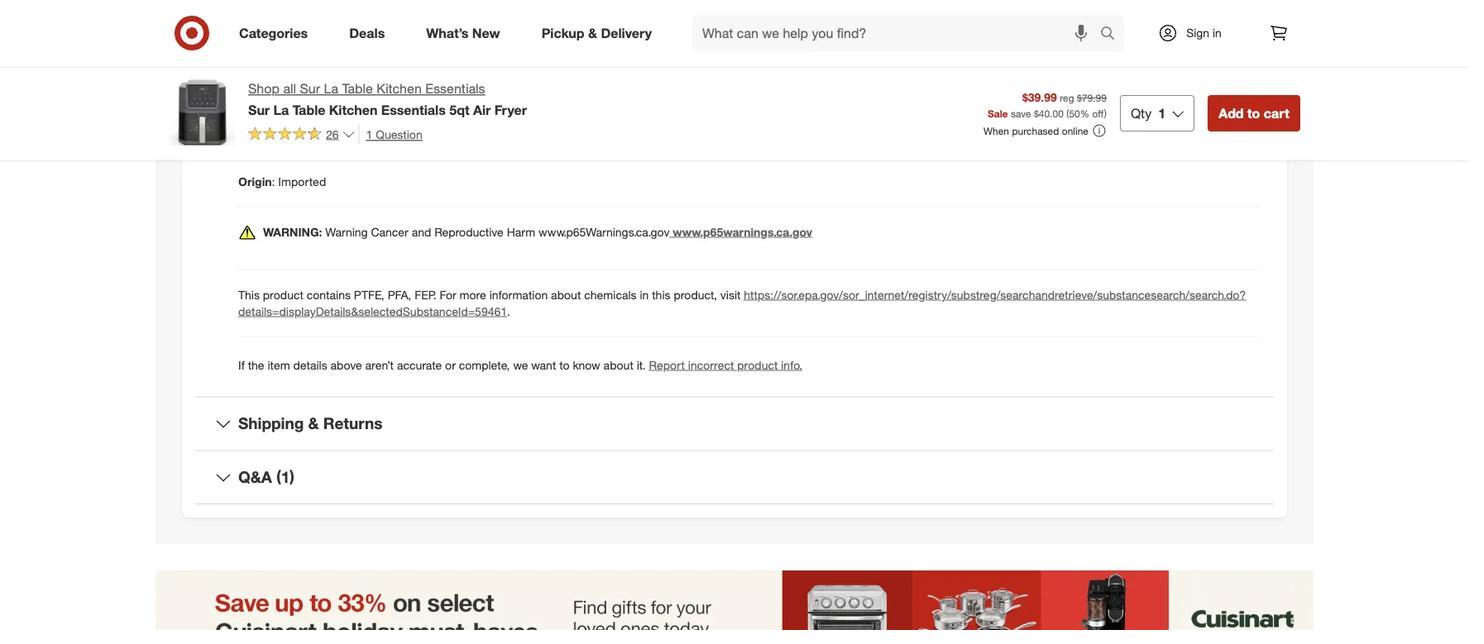 Task type: vqa. For each thing, say whether or not it's contained in the screenshot.
28TH
no



Task type: describe. For each thing, give the bounding box(es) containing it.
: left 072-
[[349, 124, 352, 138]]

categories
[[239, 25, 308, 41]]

5qt
[[450, 102, 470, 118]]

pickup & delivery link
[[528, 15, 673, 51]]

want
[[532, 358, 556, 372]]

1 vertical spatial essentials
[[381, 102, 446, 118]]

report
[[649, 358, 685, 372]]

1 horizontal spatial la
[[324, 81, 339, 97]]

www.p65warnings.ca.gov
[[673, 225, 813, 239]]

810115941323
[[270, 73, 347, 88]]

upc : 810115941323
[[238, 73, 347, 88]]

details
[[293, 358, 327, 372]]

$79.99
[[1077, 91, 1107, 104]]

question
[[376, 127, 423, 141]]

1 horizontal spatial .
[[507, 304, 511, 319]]

information
[[490, 288, 548, 302]]

when purchased online
[[984, 124, 1089, 137]]

what's new link
[[412, 15, 521, 51]]

more
[[460, 288, 486, 302]]

number
[[266, 124, 310, 138]]

imported
[[278, 174, 326, 189]]

returns
[[323, 414, 383, 433]]

www.p65warnings.ca.gov
[[539, 225, 670, 239]]

details=displaydetails&selectedsubstanceid=59461
[[238, 304, 507, 319]]

1 vertical spatial table
[[293, 102, 325, 118]]

harm
[[507, 225, 536, 239]]

if
[[238, 358, 245, 372]]

fep
[[415, 288, 433, 302]]

tcin
[[238, 23, 266, 37]]

https://sor.epa.gov/sor_internet/registry/substreg/searchandretrieve/substancesearch/search.do? details=displaydetails&selectedsubstanceid=59461
[[238, 288, 1247, 319]]

1 inside 'link'
[[366, 127, 373, 141]]

sale
[[988, 107, 1009, 119]]

origin
[[238, 174, 272, 189]]

cart
[[1264, 105, 1290, 121]]

0 vertical spatial sur
[[300, 81, 320, 97]]

deals link
[[335, 15, 406, 51]]

add to cart button
[[1208, 95, 1301, 131]]

$39.99 reg $79.99 sale save $ 40.00 ( 50 % off )
[[988, 90, 1107, 119]]

delivery
[[601, 25, 652, 41]]

q&a (1)
[[238, 468, 295, 487]]

0 horizontal spatial product
[[263, 288, 304, 302]]

%
[[1081, 107, 1090, 119]]

complete,
[[459, 358, 510, 372]]

the
[[248, 358, 264, 372]]

chemicals
[[584, 288, 637, 302]]

shop
[[248, 81, 280, 97]]

origin : imported
[[238, 174, 326, 189]]

report incorrect product info. button
[[649, 357, 803, 374]]

shipping & returns button
[[195, 398, 1274, 451]]

89039437
[[272, 23, 324, 37]]

off
[[1093, 107, 1105, 119]]

072-
[[355, 124, 379, 138]]

: for 810115941323
[[263, 73, 266, 88]]

accurate
[[397, 358, 442, 372]]

product,
[[674, 288, 717, 302]]

pickup & delivery
[[542, 25, 652, 41]]

sign in
[[1187, 26, 1222, 40]]

https://sor.epa.gov/sor_internet/registry/substreg/searchandretrieve/substancesearch/search.do?
[[744, 288, 1247, 302]]

What can we help you find? suggestions appear below search field
[[693, 15, 1105, 51]]

0 vertical spatial essentials
[[426, 81, 485, 97]]

if the item details above aren't accurate or complete, we want to know about it. report incorrect product info.
[[238, 358, 803, 372]]

q&a (1) button
[[195, 451, 1274, 504]]

1151
[[396, 124, 422, 138]]

qty
[[1131, 105, 1152, 121]]

this
[[652, 288, 671, 302]]

to inside button
[[1248, 105, 1261, 121]]

1 vertical spatial kitchen
[[329, 102, 378, 118]]

26 link
[[248, 125, 356, 145]]

item number (dpci) : 072-04-1151
[[238, 124, 422, 138]]

1 vertical spatial sur
[[248, 102, 270, 118]]

reg
[[1060, 91, 1075, 104]]

item
[[268, 358, 290, 372]]

: for 89039437
[[266, 23, 269, 37]]

www.p65warnings.ca.gov link
[[670, 225, 813, 239]]

in inside 'link'
[[1213, 26, 1222, 40]]

1 horizontal spatial product
[[738, 358, 778, 372]]

what's
[[426, 25, 469, 41]]

26
[[326, 127, 339, 141]]

shop all sur la table kitchen essentials sur la table kitchen essentials 5qt air fryer
[[248, 81, 527, 118]]

purchased
[[1012, 124, 1060, 137]]



Task type: locate. For each thing, give the bounding box(es) containing it.
search button
[[1093, 15, 1133, 55]]

table up 26 link
[[293, 102, 325, 118]]

& right pickup on the left top of page
[[588, 25, 597, 41]]

1 right qty
[[1159, 105, 1166, 121]]

04-
[[379, 124, 396, 138]]

in left this
[[640, 288, 649, 302]]

1 horizontal spatial in
[[1213, 26, 1222, 40]]

air
[[473, 102, 491, 118]]

for
[[440, 288, 457, 302]]

: left "89039437"
[[266, 23, 269, 37]]

(1)
[[276, 468, 295, 487]]

product
[[263, 288, 304, 302], [738, 358, 778, 372]]

& inside shipping & returns "dropdown button"
[[308, 414, 319, 433]]

what's new
[[426, 25, 500, 41]]

image of sur la table kitchen essentials 5qt air fryer image
[[169, 79, 235, 146]]

0 horizontal spatial to
[[560, 358, 570, 372]]

when
[[984, 124, 1010, 137]]

(dpci)
[[313, 124, 349, 138]]

1 vertical spatial la
[[274, 102, 289, 118]]

1 vertical spatial .
[[507, 304, 511, 319]]

1 horizontal spatial to
[[1248, 105, 1261, 121]]

: for imported
[[272, 174, 275, 189]]

0 vertical spatial product
[[263, 288, 304, 302]]

0 horizontal spatial about
[[551, 288, 581, 302]]

& inside 'pickup & delivery' link
[[588, 25, 597, 41]]

reproductive
[[435, 225, 504, 239]]

table up 072-
[[342, 81, 373, 97]]

.
[[433, 288, 437, 302], [507, 304, 511, 319]]

contains
[[307, 288, 351, 302]]

info.
[[781, 358, 803, 372]]

or
[[445, 358, 456, 372]]

product left info.
[[738, 358, 778, 372]]

essentials up 5qt
[[426, 81, 485, 97]]

warning:
[[263, 225, 322, 239]]

new
[[472, 25, 500, 41]]

0 vertical spatial about
[[551, 288, 581, 302]]

0 vertical spatial la
[[324, 81, 339, 97]]

to right want
[[560, 358, 570, 372]]

this product contains ptfe, pfa, fep .
[[238, 288, 440, 302]]

1 horizontal spatial about
[[604, 358, 634, 372]]

essentials up the 1151
[[381, 102, 446, 118]]

categories link
[[225, 15, 329, 51]]

1 horizontal spatial table
[[342, 81, 373, 97]]

https://sor.epa.gov/sor_internet/registry/substreg/searchandretrieve/substancesearch/search.do? details=displaydetails&selectedsubstanceid=59461 link
[[238, 288, 1247, 319]]

& left returns
[[308, 414, 319, 433]]

pickup
[[542, 25, 585, 41]]

0 horizontal spatial in
[[640, 288, 649, 302]]

this
[[238, 288, 260, 302]]

0 horizontal spatial la
[[274, 102, 289, 118]]

0 horizontal spatial 1
[[366, 127, 373, 141]]

visit
[[721, 288, 741, 302]]

kitchen up 072-
[[329, 102, 378, 118]]

50
[[1070, 107, 1081, 119]]

incorrect
[[688, 358, 734, 372]]

ptfe,
[[354, 288, 385, 302]]

item
[[238, 124, 263, 138]]

sur
[[300, 81, 320, 97], [248, 102, 270, 118]]

kitchen up the 1151
[[377, 81, 422, 97]]

add
[[1219, 105, 1244, 121]]

la up number
[[274, 102, 289, 118]]

1 horizontal spatial &
[[588, 25, 597, 41]]

0 vertical spatial &
[[588, 25, 597, 41]]

0 vertical spatial to
[[1248, 105, 1261, 121]]

1 vertical spatial product
[[738, 358, 778, 372]]

& for shipping
[[308, 414, 319, 433]]

qty 1
[[1131, 105, 1166, 121]]

advertisement region
[[156, 571, 1314, 631]]

product right this
[[263, 288, 304, 302]]

40.00
[[1039, 107, 1064, 119]]

q&a
[[238, 468, 272, 487]]

: left all
[[263, 73, 266, 88]]

1 vertical spatial &
[[308, 414, 319, 433]]

0 vertical spatial kitchen
[[377, 81, 422, 97]]

0 horizontal spatial table
[[293, 102, 325, 118]]

1 question link
[[359, 125, 423, 144]]

add to cart
[[1219, 105, 1290, 121]]

in right sign
[[1213, 26, 1222, 40]]

above
[[331, 358, 362, 372]]

0 horizontal spatial &
[[308, 414, 319, 433]]

. down information
[[507, 304, 511, 319]]

in
[[1213, 26, 1222, 40], [640, 288, 649, 302]]

0 vertical spatial in
[[1213, 26, 1222, 40]]

sur down shop
[[248, 102, 270, 118]]

know
[[573, 358, 601, 372]]

it.
[[637, 358, 646, 372]]

: left imported
[[272, 174, 275, 189]]

tcin : 89039437
[[238, 23, 324, 37]]

0 vertical spatial 1
[[1159, 105, 1166, 121]]

sur right all
[[300, 81, 320, 97]]

0 vertical spatial table
[[342, 81, 373, 97]]

1 question
[[366, 127, 423, 141]]

about left it.
[[604, 358, 634, 372]]

1 vertical spatial about
[[604, 358, 634, 372]]

0 horizontal spatial sur
[[248, 102, 270, 118]]

1
[[1159, 105, 1166, 121], [366, 127, 373, 141]]

to right add
[[1248, 105, 1261, 121]]

la right all
[[324, 81, 339, 97]]

warning
[[325, 225, 368, 239]]

$
[[1034, 107, 1039, 119]]

deals
[[349, 25, 385, 41]]

1 vertical spatial to
[[560, 358, 570, 372]]

. left for
[[433, 288, 437, 302]]

online
[[1062, 124, 1089, 137]]

1 vertical spatial in
[[640, 288, 649, 302]]

sign
[[1187, 26, 1210, 40]]

all
[[283, 81, 296, 97]]

essentials
[[426, 81, 485, 97], [381, 102, 446, 118]]

sign in link
[[1145, 15, 1248, 51]]

1 vertical spatial 1
[[366, 127, 373, 141]]

)
[[1105, 107, 1107, 119]]

0 vertical spatial .
[[433, 288, 437, 302]]

for more information about chemicals in this product, visit
[[440, 288, 741, 302]]

search
[[1093, 27, 1133, 43]]

(
[[1067, 107, 1070, 119]]

cancer
[[371, 225, 409, 239]]

kitchen
[[377, 81, 422, 97], [329, 102, 378, 118]]

aren't
[[365, 358, 394, 372]]

fryer
[[495, 102, 527, 118]]

shipping
[[238, 414, 304, 433]]

upc
[[238, 73, 263, 88]]

1 horizontal spatial sur
[[300, 81, 320, 97]]

1 left 04-
[[366, 127, 373, 141]]

1 horizontal spatial 1
[[1159, 105, 1166, 121]]

& for pickup
[[588, 25, 597, 41]]

:
[[266, 23, 269, 37], [263, 73, 266, 88], [349, 124, 352, 138], [272, 174, 275, 189]]

and
[[412, 225, 431, 239]]

warning: warning  cancer and reproductive harm www.p65warnings.ca.gov www.p65warnings.ca.gov
[[263, 225, 813, 239]]

0 horizontal spatial .
[[433, 288, 437, 302]]

save
[[1011, 107, 1032, 119]]

about left chemicals
[[551, 288, 581, 302]]



